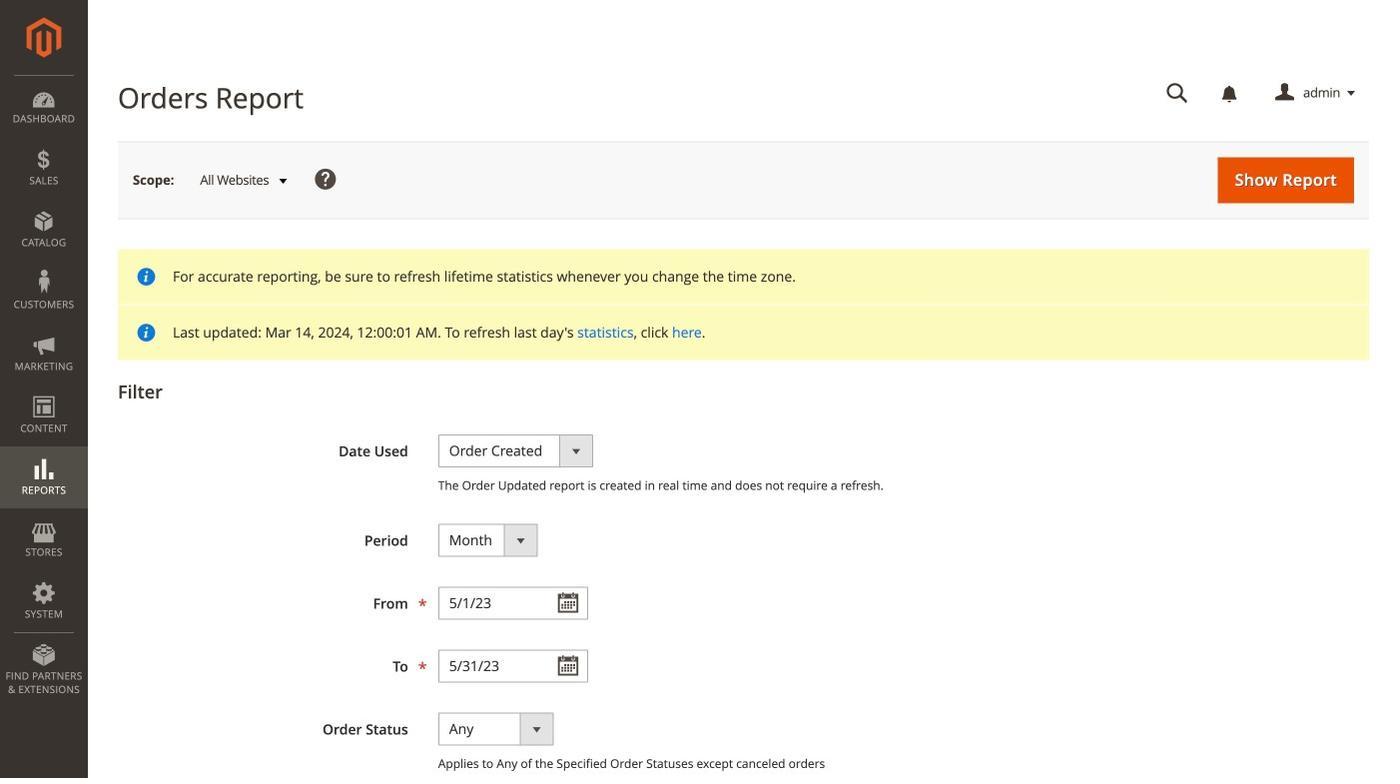 Task type: locate. For each thing, give the bounding box(es) containing it.
menu bar
[[0, 75, 88, 706]]

None text field
[[1153, 76, 1203, 111], [438, 587, 588, 620], [438, 650, 588, 683], [1153, 76, 1203, 111], [438, 587, 588, 620], [438, 650, 588, 683]]

magento admin panel image
[[26, 17, 61, 58]]



Task type: vqa. For each thing, say whether or not it's contained in the screenshot.
Magento Admin Panel image
yes



